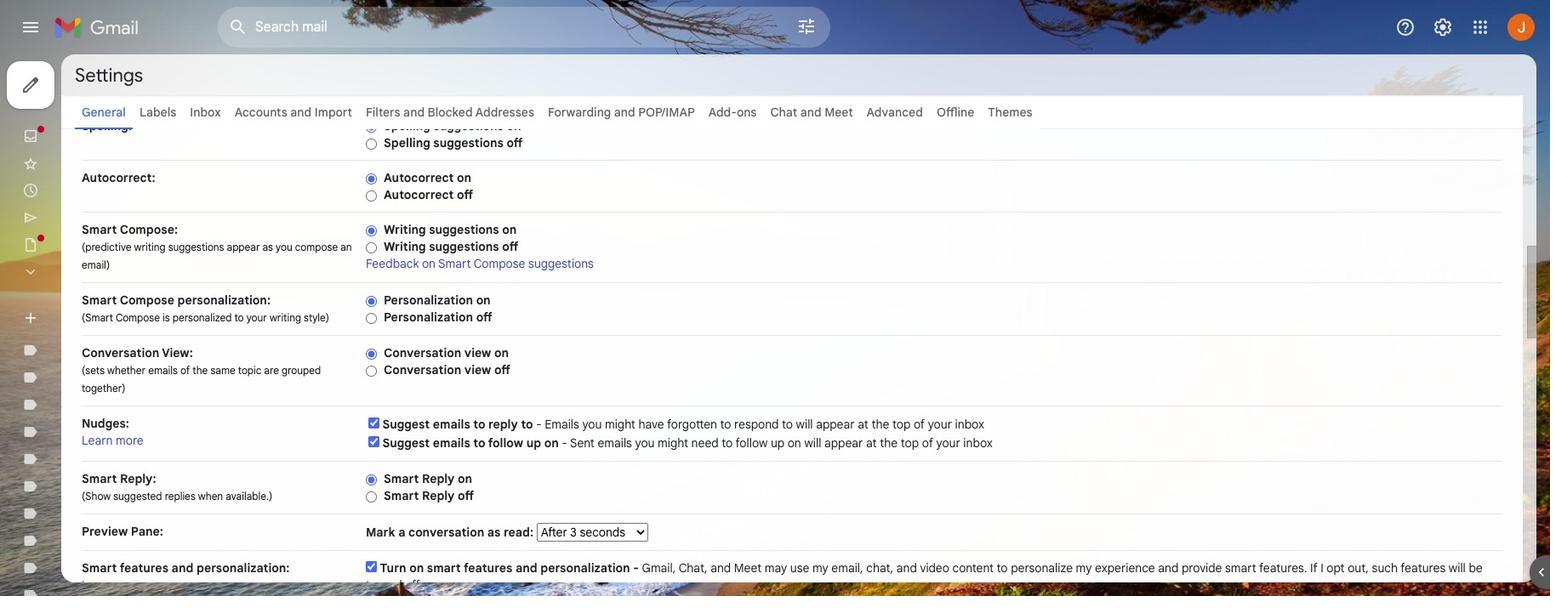 Task type: vqa. For each thing, say whether or not it's contained in the screenshot.
Car
no



Task type: locate. For each thing, give the bounding box(es) containing it.
0 vertical spatial personalization:
[[178, 293, 271, 308]]

conversation down conversation view on
[[384, 363, 462, 378]]

spelling right spelling suggestions on radio
[[384, 118, 431, 134]]

personalization:
[[178, 293, 271, 308], [197, 561, 290, 576]]

chat,
[[679, 561, 708, 576]]

smart down preview
[[82, 561, 117, 576]]

pop/imap
[[639, 105, 695, 120]]

2 my from the left
[[1076, 561, 1092, 576]]

autocorrect down autocorrect on
[[384, 187, 454, 203]]

compose up is
[[120, 293, 174, 308]]

off down personalization on
[[476, 310, 493, 325]]

2 spelling from the top
[[384, 135, 431, 151]]

1 reply from the top
[[422, 472, 455, 487]]

1 vertical spatial -
[[562, 436, 568, 451]]

autocorrect for autocorrect off
[[384, 187, 454, 203]]

1 vertical spatial meet
[[734, 561, 762, 576]]

1 horizontal spatial my
[[1076, 561, 1092, 576]]

0 vertical spatial -
[[536, 417, 542, 432]]

personalization down personalization on
[[384, 310, 473, 325]]

smart reply on
[[384, 472, 472, 487]]

compose left is
[[116, 312, 160, 324]]

1 vertical spatial learn more link
[[82, 578, 144, 593]]

smart down conversation
[[427, 561, 461, 576]]

top
[[893, 417, 911, 432], [901, 436, 919, 451]]

0 vertical spatial the
[[193, 364, 208, 377]]

features down pane:
[[120, 561, 169, 576]]

turn on smart features and personalization -
[[380, 561, 642, 576]]

0 vertical spatial learn more link
[[82, 433, 144, 449]]

up
[[527, 436, 542, 451], [771, 436, 785, 451]]

1 vertical spatial personalization:
[[197, 561, 290, 576]]

features right such
[[1401, 561, 1446, 576]]

follow down reply
[[488, 436, 524, 451]]

view down conversation view on
[[465, 363, 492, 378]]

0 vertical spatial spelling
[[384, 118, 431, 134]]

0 vertical spatial more
[[116, 433, 144, 449]]

add-
[[709, 105, 737, 120]]

you left compose
[[276, 241, 293, 254]]

learn more link
[[82, 433, 144, 449], [82, 578, 144, 593]]

2 horizontal spatial features
[[1401, 561, 1446, 576]]

1 up from the left
[[527, 436, 542, 451]]

may
[[765, 561, 788, 576]]

suggestions for writing suggestions on
[[429, 222, 499, 237]]

0 vertical spatial you
[[276, 241, 293, 254]]

off up reply
[[495, 363, 511, 378]]

compose:
[[120, 222, 178, 237]]

- for personalization
[[634, 561, 639, 576]]

1 vertical spatial top
[[901, 436, 919, 451]]

2 horizontal spatial -
[[634, 561, 639, 576]]

content
[[953, 561, 994, 576]]

0 horizontal spatial my
[[813, 561, 829, 576]]

spelling for spelling suggestions off
[[384, 135, 431, 151]]

1 horizontal spatial as
[[488, 525, 501, 541]]

2 vertical spatial the
[[880, 436, 898, 451]]

reply up the smart reply off
[[422, 472, 455, 487]]

email)
[[82, 259, 110, 272]]

suggested
[[113, 490, 162, 503]]

0 vertical spatial personalization
[[384, 293, 473, 308]]

1 vertical spatial writing
[[384, 239, 426, 255]]

2 vertical spatial compose
[[116, 312, 160, 324]]

smart
[[427, 561, 461, 576], [1226, 561, 1257, 576]]

suggest emails to follow up on - sent emails you might need to follow up on will appear at the top of your inbox
[[383, 436, 993, 451]]

smart inside the smart reply: (show suggested replies when available.)
[[82, 472, 117, 487]]

my left experience
[[1076, 561, 1092, 576]]

smart for smart reply off
[[384, 489, 419, 504]]

1 horizontal spatial you
[[583, 417, 602, 432]]

writing
[[134, 241, 166, 254], [270, 312, 301, 324]]

0 vertical spatial at
[[858, 417, 869, 432]]

personalization
[[541, 561, 630, 576]]

more down nudges:
[[116, 433, 144, 449]]

smart inside smart features and personalization: learn more
[[82, 561, 117, 576]]

conversation inside conversation view: (sets whether emails of the same topic are grouped together)
[[82, 346, 159, 361]]

and
[[291, 105, 312, 120], [404, 105, 425, 120], [614, 105, 636, 120], [801, 105, 822, 120], [172, 561, 194, 576], [516, 561, 538, 576], [711, 561, 731, 576], [897, 561, 917, 576], [1159, 561, 1179, 576]]

learn more link down preview
[[82, 578, 144, 593]]

1 vertical spatial writing
[[270, 312, 301, 324]]

0 vertical spatial writing
[[134, 241, 166, 254]]

Autocorrect off radio
[[366, 190, 377, 202]]

0 vertical spatial might
[[605, 417, 636, 432]]

Spelling suggestions off radio
[[366, 138, 377, 151]]

- left gmail,
[[634, 561, 639, 576]]

0 horizontal spatial features
[[120, 561, 169, 576]]

accounts and import
[[235, 105, 352, 120]]

inbox
[[190, 105, 221, 120]]

1 spelling from the top
[[384, 118, 431, 134]]

3 features from the left
[[1401, 561, 1446, 576]]

meet right chat
[[825, 105, 853, 120]]

meet left may on the bottom of the page
[[734, 561, 762, 576]]

turn
[[380, 561, 407, 576]]

personalization: down the available.)
[[197, 561, 290, 576]]

1 vertical spatial appear
[[816, 417, 855, 432]]

reply down smart reply on
[[422, 489, 455, 504]]

smart right smart reply on option at the left bottom of page
[[384, 472, 419, 487]]

smart inside smart compose: (predictive writing suggestions appear as you compose an email)
[[82, 222, 117, 237]]

1 vertical spatial personalization
[[384, 310, 473, 325]]

1 autocorrect from the top
[[384, 170, 454, 186]]

2 reply from the top
[[422, 489, 455, 504]]

you for as
[[276, 241, 293, 254]]

Autocorrect on radio
[[366, 173, 377, 185]]

sent
[[570, 436, 595, 451]]

emails
[[148, 364, 178, 377], [433, 417, 471, 432], [433, 436, 471, 451], [598, 436, 632, 451]]

1 vertical spatial your
[[928, 417, 953, 432]]

learn down preview
[[82, 578, 113, 593]]

features
[[120, 561, 169, 576], [464, 561, 513, 576], [1401, 561, 1446, 576]]

accounts and import link
[[235, 105, 352, 120]]

2 smart from the left
[[1226, 561, 1257, 576]]

1 vertical spatial learn
[[82, 578, 113, 593]]

2 vertical spatial you
[[635, 436, 655, 451]]

1 horizontal spatial writing
[[270, 312, 301, 324]]

smart right the smart reply off option
[[384, 489, 419, 504]]

off up feedback on smart compose suggestions link
[[502, 239, 519, 255]]

None search field
[[218, 7, 831, 48]]

view for on
[[465, 346, 492, 361]]

personalized
[[173, 312, 232, 324]]

chat,
[[867, 561, 894, 576]]

to left reply
[[474, 417, 486, 432]]

suggestions
[[434, 118, 504, 134], [434, 135, 504, 151], [429, 222, 499, 237], [429, 239, 499, 255], [168, 241, 224, 254], [529, 256, 594, 272]]

0 vertical spatial meet
[[825, 105, 853, 120]]

autocorrect:
[[82, 170, 155, 186]]

themes
[[989, 105, 1033, 120]]

0 vertical spatial autocorrect
[[384, 170, 454, 186]]

1 horizontal spatial smart
[[1226, 561, 1257, 576]]

1 vertical spatial will
[[805, 436, 822, 451]]

you up sent
[[583, 417, 602, 432]]

conversation for conversation view: (sets whether emails of the same topic are grouped together)
[[82, 346, 159, 361]]

0 vertical spatial of
[[180, 364, 190, 377]]

support image
[[1396, 17, 1416, 37]]

0 horizontal spatial smart
[[427, 561, 461, 576]]

features.
[[1260, 561, 1308, 576]]

2 up from the left
[[771, 436, 785, 451]]

2 suggest from the top
[[383, 436, 430, 451]]

1 learn from the top
[[82, 433, 113, 449]]

will
[[796, 417, 813, 432], [805, 436, 822, 451], [1450, 561, 1467, 576]]

to right personalized
[[235, 312, 244, 324]]

view for off
[[465, 363, 492, 378]]

personalization up personalization off
[[384, 293, 473, 308]]

conversation up conversation view off
[[384, 346, 462, 361]]

1 horizontal spatial -
[[562, 436, 568, 451]]

1 personalization from the top
[[384, 293, 473, 308]]

spelling:
[[82, 118, 132, 134]]

on
[[507, 118, 521, 134], [457, 170, 472, 186], [502, 222, 517, 237], [422, 256, 436, 272], [476, 293, 491, 308], [495, 346, 509, 361], [545, 436, 559, 451], [788, 436, 802, 451], [458, 472, 472, 487], [410, 561, 424, 576]]

chat and meet
[[771, 105, 853, 120]]

0 vertical spatial learn
[[82, 433, 113, 449]]

smart reply: (show suggested replies when available.)
[[82, 472, 273, 503]]

compose
[[474, 256, 526, 272], [120, 293, 174, 308], [116, 312, 160, 324]]

smart for smart reply on
[[384, 472, 419, 487]]

as
[[263, 241, 273, 254], [488, 525, 501, 541]]

0 vertical spatial your
[[247, 312, 267, 324]]

1 vertical spatial compose
[[120, 293, 174, 308]]

1 horizontal spatial meet
[[825, 105, 853, 120]]

Personalization off radio
[[366, 312, 377, 325]]

off up writing suggestions on
[[457, 187, 473, 203]]

view
[[465, 346, 492, 361], [465, 363, 492, 378]]

might down 'suggest emails to reply to - emails you might have forgotten to respond to will appear at the top of your inbox'
[[658, 436, 689, 451]]

personalization: inside smart features and personalization: learn more
[[197, 561, 290, 576]]

2 vertical spatial will
[[1450, 561, 1467, 576]]

feedback on smart compose suggestions link
[[366, 256, 594, 272]]

0 vertical spatial view
[[465, 346, 492, 361]]

1 horizontal spatial follow
[[736, 436, 768, 451]]

smart up (smart
[[82, 293, 117, 308]]

to
[[235, 312, 244, 324], [474, 417, 486, 432], [521, 417, 533, 432], [721, 417, 732, 432], [782, 417, 793, 432], [474, 436, 486, 451], [722, 436, 733, 451], [997, 561, 1008, 576]]

Spelling suggestions on radio
[[366, 121, 377, 133]]

1 learn more link from the top
[[82, 433, 144, 449]]

chat and meet link
[[771, 105, 853, 120]]

writing left style)
[[270, 312, 301, 324]]

you down have in the bottom of the page
[[635, 436, 655, 451]]

autocorrect
[[384, 170, 454, 186], [384, 187, 454, 203]]

0 horizontal spatial might
[[605, 417, 636, 432]]

gmail image
[[54, 10, 147, 44]]

spelling
[[384, 118, 431, 134], [384, 135, 431, 151]]

suggest
[[383, 417, 430, 432], [383, 436, 430, 451]]

1 vertical spatial reply
[[422, 489, 455, 504]]

1 vertical spatial spelling
[[384, 135, 431, 151]]

1 horizontal spatial features
[[464, 561, 513, 576]]

writing right 'writing suggestions on' radio
[[384, 222, 426, 237]]

follow down the respond
[[736, 436, 768, 451]]

2 writing from the top
[[384, 239, 426, 255]]

emails inside conversation view: (sets whether emails of the same topic are grouped together)
[[148, 364, 178, 377]]

my right use
[[813, 561, 829, 576]]

you for emails
[[583, 417, 602, 432]]

you inside smart compose: (predictive writing suggestions appear as you compose an email)
[[276, 241, 293, 254]]

1 more from the top
[[116, 433, 144, 449]]

of
[[180, 364, 190, 377], [914, 417, 925, 432], [922, 436, 934, 451]]

1 vertical spatial more
[[116, 578, 144, 593]]

to inside gmail, chat, and meet may use my email, chat, and video content to personalize my experience and provide smart features. if i opt out, such features will be turned off.
[[997, 561, 1008, 576]]

smart up the (predictive
[[82, 222, 117, 237]]

1 follow from the left
[[488, 436, 524, 451]]

personalization: up personalized
[[178, 293, 271, 308]]

0 vertical spatial reply
[[422, 472, 455, 487]]

- left emails
[[536, 417, 542, 432]]

autocorrect up the autocorrect off
[[384, 170, 454, 186]]

1 my from the left
[[813, 561, 829, 576]]

None checkbox
[[369, 437, 380, 448]]

1 suggest from the top
[[383, 417, 430, 432]]

more down preview pane:
[[116, 578, 144, 593]]

the inside conversation view: (sets whether emails of the same topic are grouped together)
[[193, 364, 208, 377]]

(show
[[82, 490, 111, 503]]

learn
[[82, 433, 113, 449], [82, 578, 113, 593]]

1 features from the left
[[120, 561, 169, 576]]

your
[[247, 312, 267, 324], [928, 417, 953, 432], [937, 436, 961, 451]]

advanced
[[867, 105, 924, 120]]

might
[[605, 417, 636, 432], [658, 436, 689, 451]]

emails up smart reply on
[[433, 436, 471, 451]]

2 learn from the top
[[82, 578, 113, 593]]

might left have in the bottom of the page
[[605, 417, 636, 432]]

0 vertical spatial appear
[[227, 241, 260, 254]]

features down read:
[[464, 561, 513, 576]]

smart
[[82, 222, 117, 237], [438, 256, 471, 272], [82, 293, 117, 308], [82, 472, 117, 487], [384, 472, 419, 487], [384, 489, 419, 504], [82, 561, 117, 576]]

when
[[198, 490, 223, 503]]

learn down nudges:
[[82, 433, 113, 449]]

0 vertical spatial writing
[[384, 222, 426, 237]]

1 vertical spatial view
[[465, 363, 492, 378]]

2 learn more link from the top
[[82, 578, 144, 593]]

navigation
[[0, 54, 204, 597]]

0 horizontal spatial you
[[276, 241, 293, 254]]

off up mark a conversation as read:
[[458, 489, 474, 504]]

1 vertical spatial as
[[488, 525, 501, 541]]

0 horizontal spatial up
[[527, 436, 542, 451]]

nudges: learn more
[[82, 416, 144, 449]]

Smart Reply on radio
[[366, 474, 377, 487]]

0 horizontal spatial -
[[536, 417, 542, 432]]

1 vertical spatial you
[[583, 417, 602, 432]]

your inside smart compose personalization: (smart compose is personalized to your writing style)
[[247, 312, 267, 324]]

smart right provide
[[1226, 561, 1257, 576]]

compose down writing suggestions off
[[474, 256, 526, 272]]

learn more link down nudges:
[[82, 433, 144, 449]]

smart inside smart compose personalization: (smart compose is personalized to your writing style)
[[82, 293, 117, 308]]

personalization for personalization on
[[384, 293, 473, 308]]

Conversation view on radio
[[366, 348, 377, 361]]

2 autocorrect from the top
[[384, 187, 454, 203]]

2 follow from the left
[[736, 436, 768, 451]]

settings image
[[1433, 17, 1454, 37]]

2 personalization from the top
[[384, 310, 473, 325]]

learn more link for features
[[82, 578, 144, 593]]

0 horizontal spatial writing
[[134, 241, 166, 254]]

labels link
[[139, 105, 176, 120]]

provide
[[1182, 561, 1223, 576]]

conversation up whether
[[82, 346, 159, 361]]

1 horizontal spatial up
[[771, 436, 785, 451]]

up left sent
[[527, 436, 542, 451]]

- left sent
[[562, 436, 568, 451]]

0 horizontal spatial meet
[[734, 561, 762, 576]]

emails down view:
[[148, 364, 178, 377]]

1 vertical spatial autocorrect
[[384, 187, 454, 203]]

smart reply off
[[384, 489, 474, 504]]

1 view from the top
[[465, 346, 492, 361]]

0 vertical spatial top
[[893, 417, 911, 432]]

smart up the (show
[[82, 472, 117, 487]]

2 more from the top
[[116, 578, 144, 593]]

1 vertical spatial might
[[658, 436, 689, 451]]

0 horizontal spatial follow
[[488, 436, 524, 451]]

more inside nudges: learn more
[[116, 433, 144, 449]]

None checkbox
[[369, 418, 380, 429], [366, 562, 377, 573], [369, 418, 380, 429], [366, 562, 377, 573]]

as left compose
[[263, 241, 273, 254]]

off down the addresses
[[507, 135, 523, 151]]

spelling suggestions off
[[384, 135, 523, 151]]

be
[[1470, 561, 1483, 576]]

view up conversation view off
[[465, 346, 492, 361]]

general link
[[82, 105, 126, 120]]

0 horizontal spatial as
[[263, 241, 273, 254]]

1 vertical spatial suggest
[[383, 436, 430, 451]]

as left read:
[[488, 525, 501, 541]]

2 vertical spatial -
[[634, 561, 639, 576]]

1 writing from the top
[[384, 222, 426, 237]]

writing down compose: at top
[[134, 241, 166, 254]]

Writing suggestions off radio
[[366, 242, 377, 254]]

writing inside smart compose: (predictive writing suggestions appear as you compose an email)
[[134, 241, 166, 254]]

spelling right the spelling suggestions off option
[[384, 135, 431, 151]]

compose
[[295, 241, 338, 254]]

to right content
[[997, 561, 1008, 576]]

nudges:
[[82, 416, 129, 432]]

writing up feedback
[[384, 239, 426, 255]]

search mail image
[[223, 12, 254, 43]]

2 vertical spatial of
[[922, 436, 934, 451]]

up down the respond
[[771, 436, 785, 451]]

2 view from the top
[[465, 363, 492, 378]]

0 vertical spatial as
[[263, 241, 273, 254]]

features inside smart features and personalization: learn more
[[120, 561, 169, 576]]

-
[[536, 417, 542, 432], [562, 436, 568, 451], [634, 561, 639, 576]]

0 vertical spatial suggest
[[383, 417, 430, 432]]

2 horizontal spatial you
[[635, 436, 655, 451]]



Task type: describe. For each thing, give the bounding box(es) containing it.
suggestions for spelling suggestions on
[[434, 118, 504, 134]]

forwarding and pop/imap
[[548, 105, 695, 120]]

1 horizontal spatial might
[[658, 436, 689, 451]]

reply:
[[120, 472, 156, 487]]

grouped
[[282, 364, 321, 377]]

forwarding and pop/imap link
[[548, 105, 695, 120]]

learn more link for learn
[[82, 433, 144, 449]]

personalization: inside smart compose personalization: (smart compose is personalized to your writing style)
[[178, 293, 271, 308]]

view:
[[162, 346, 193, 361]]

smart compose personalization: (smart compose is personalized to your writing style)
[[82, 293, 329, 324]]

Search mail text field
[[255, 19, 749, 36]]

spelling for spelling suggestions on
[[384, 118, 431, 134]]

writing for writing suggestions off
[[384, 239, 426, 255]]

1 smart from the left
[[427, 561, 461, 576]]

accounts
[[235, 105, 288, 120]]

if
[[1311, 561, 1318, 576]]

personalize
[[1011, 561, 1073, 576]]

mark a conversation as read:
[[366, 525, 537, 541]]

learn inside smart features and personalization: learn more
[[82, 578, 113, 593]]

filters
[[366, 105, 401, 120]]

email,
[[832, 561, 864, 576]]

emails left reply
[[433, 417, 471, 432]]

to left the respond
[[721, 417, 732, 432]]

spelling suggestions on
[[384, 118, 521, 134]]

learn inside nudges: learn more
[[82, 433, 113, 449]]

to right the respond
[[782, 417, 793, 432]]

appear inside smart compose: (predictive writing suggestions appear as you compose an email)
[[227, 241, 260, 254]]

smart compose: (predictive writing suggestions appear as you compose an email)
[[82, 222, 352, 272]]

read:
[[504, 525, 534, 541]]

off for writing suggestions on
[[502, 239, 519, 255]]

smart features and personalization: learn more
[[82, 561, 290, 593]]

more inside smart features and personalization: learn more
[[116, 578, 144, 593]]

to right reply
[[521, 417, 533, 432]]

conversation
[[409, 525, 485, 541]]

out,
[[1349, 561, 1370, 576]]

have
[[639, 417, 665, 432]]

available.)
[[226, 490, 273, 503]]

reply for on
[[422, 472, 455, 487]]

conversation view: (sets whether emails of the same topic are grouped together)
[[82, 346, 321, 395]]

suggest emails to reply to - emails you might have forgotten to respond to will appear at the top of your inbox
[[383, 417, 985, 432]]

smart for smart reply: (show suggested replies when available.)
[[82, 472, 117, 487]]

1 vertical spatial of
[[914, 417, 925, 432]]

1 vertical spatial the
[[872, 417, 890, 432]]

off for conversation view on
[[495, 363, 511, 378]]

gmail, chat, and meet may use my email, chat, and video content to personalize my experience and provide smart features. if i opt out, such features will be turned off.
[[366, 561, 1483, 593]]

style)
[[304, 312, 329, 324]]

smart for smart features and personalization: learn more
[[82, 561, 117, 576]]

personalization off
[[384, 310, 493, 325]]

reply
[[489, 417, 518, 432]]

autocorrect off
[[384, 187, 473, 203]]

is
[[163, 312, 170, 324]]

off.
[[405, 578, 423, 593]]

use
[[791, 561, 810, 576]]

whether
[[107, 364, 146, 377]]

personalization for personalization off
[[384, 310, 473, 325]]

are
[[264, 364, 279, 377]]

preview
[[82, 524, 128, 540]]

to right need
[[722, 436, 733, 451]]

1 vertical spatial inbox
[[964, 436, 993, 451]]

writing inside smart compose personalization: (smart compose is personalized to your writing style)
[[270, 312, 301, 324]]

suggestions for writing suggestions off
[[429, 239, 499, 255]]

as inside smart compose: (predictive writing suggestions appear as you compose an email)
[[263, 241, 273, 254]]

pane:
[[131, 524, 163, 540]]

personalization on
[[384, 293, 491, 308]]

0 vertical spatial compose
[[474, 256, 526, 272]]

emails right sent
[[598, 436, 632, 451]]

meet inside gmail, chat, and meet may use my email, chat, and video content to personalize my experience and provide smart features. if i opt out, such features will be turned off.
[[734, 561, 762, 576]]

advanced link
[[867, 105, 924, 120]]

together)
[[82, 382, 126, 395]]

gmail,
[[642, 561, 676, 576]]

autocorrect for autocorrect on
[[384, 170, 454, 186]]

themes link
[[989, 105, 1033, 120]]

0 vertical spatial will
[[796, 417, 813, 432]]

mark
[[366, 525, 395, 541]]

add-ons
[[709, 105, 757, 120]]

to up the smart reply off
[[474, 436, 486, 451]]

features inside gmail, chat, and meet may use my email, chat, and video content to personalize my experience and provide smart features. if i opt out, such features will be turned off.
[[1401, 561, 1446, 576]]

respond
[[735, 417, 779, 432]]

suggestions inside smart compose: (predictive writing suggestions appear as you compose an email)
[[168, 241, 224, 254]]

reply for off
[[422, 489, 455, 504]]

settings
[[75, 63, 143, 86]]

inbox link
[[190, 105, 221, 120]]

Smart Reply off radio
[[366, 491, 377, 504]]

an
[[341, 241, 352, 254]]

offline link
[[937, 105, 975, 120]]

filters and blocked addresses
[[366, 105, 535, 120]]

suggestions for spelling suggestions off
[[434, 135, 504, 151]]

smart down writing suggestions off
[[438, 256, 471, 272]]

(smart
[[82, 312, 113, 324]]

main menu image
[[20, 17, 41, 37]]

0 vertical spatial inbox
[[956, 417, 985, 432]]

experience
[[1095, 561, 1156, 576]]

(predictive
[[82, 241, 131, 254]]

conversation view on
[[384, 346, 509, 361]]

2 vertical spatial appear
[[825, 436, 863, 451]]

add-ons link
[[709, 105, 757, 120]]

smart for smart compose personalization: (smart compose is personalized to your writing style)
[[82, 293, 117, 308]]

off for smart reply on
[[458, 489, 474, 504]]

feedback on smart compose suggestions
[[366, 256, 594, 272]]

forwarding
[[548, 105, 611, 120]]

- for on
[[562, 436, 568, 451]]

opt
[[1327, 561, 1345, 576]]

feedback
[[366, 256, 419, 272]]

same
[[211, 364, 236, 377]]

advanced search options image
[[790, 9, 824, 43]]

replies
[[165, 490, 196, 503]]

off for spelling suggestions on
[[507, 135, 523, 151]]

need
[[692, 436, 719, 451]]

suggest for suggest emails to reply to - emails you might have forgotten to respond to will appear at the top of your inbox
[[383, 417, 430, 432]]

blocked
[[428, 105, 473, 120]]

2 vertical spatial your
[[937, 436, 961, 451]]

emails
[[545, 417, 580, 432]]

chat
[[771, 105, 798, 120]]

topic
[[238, 364, 262, 377]]

will inside gmail, chat, and meet may use my email, chat, and video content to personalize my experience and provide smart features. if i opt out, such features will be turned off.
[[1450, 561, 1467, 576]]

writing suggestions on
[[384, 222, 517, 237]]

import
[[315, 105, 352, 120]]

smart for smart compose: (predictive writing suggestions appear as you compose an email)
[[82, 222, 117, 237]]

writing for writing suggestions on
[[384, 222, 426, 237]]

Conversation view off radio
[[366, 365, 377, 378]]

(sets
[[82, 364, 105, 377]]

conversation for conversation view on
[[384, 346, 462, 361]]

to inside smart compose personalization: (smart compose is personalized to your writing style)
[[235, 312, 244, 324]]

such
[[1373, 561, 1399, 576]]

i
[[1321, 561, 1324, 576]]

turned
[[366, 578, 402, 593]]

smart inside gmail, chat, and meet may use my email, chat, and video content to personalize my experience and provide smart features. if i opt out, such features will be turned off.
[[1226, 561, 1257, 576]]

offline
[[937, 105, 975, 120]]

conversation for conversation view off
[[384, 363, 462, 378]]

suggest for suggest emails to follow up on - sent emails you might need to follow up on will appear at the top of your inbox
[[383, 436, 430, 451]]

of inside conversation view: (sets whether emails of the same topic are grouped together)
[[180, 364, 190, 377]]

conversation view off
[[384, 363, 511, 378]]

2 features from the left
[[464, 561, 513, 576]]

preview pane:
[[82, 524, 163, 540]]

Personalization on radio
[[366, 295, 377, 308]]

filters and blocked addresses link
[[366, 105, 535, 120]]

and inside smart features and personalization: learn more
[[172, 561, 194, 576]]

1 vertical spatial at
[[866, 436, 877, 451]]

a
[[399, 525, 406, 541]]

ons
[[737, 105, 757, 120]]

Writing suggestions on radio
[[366, 225, 377, 237]]



